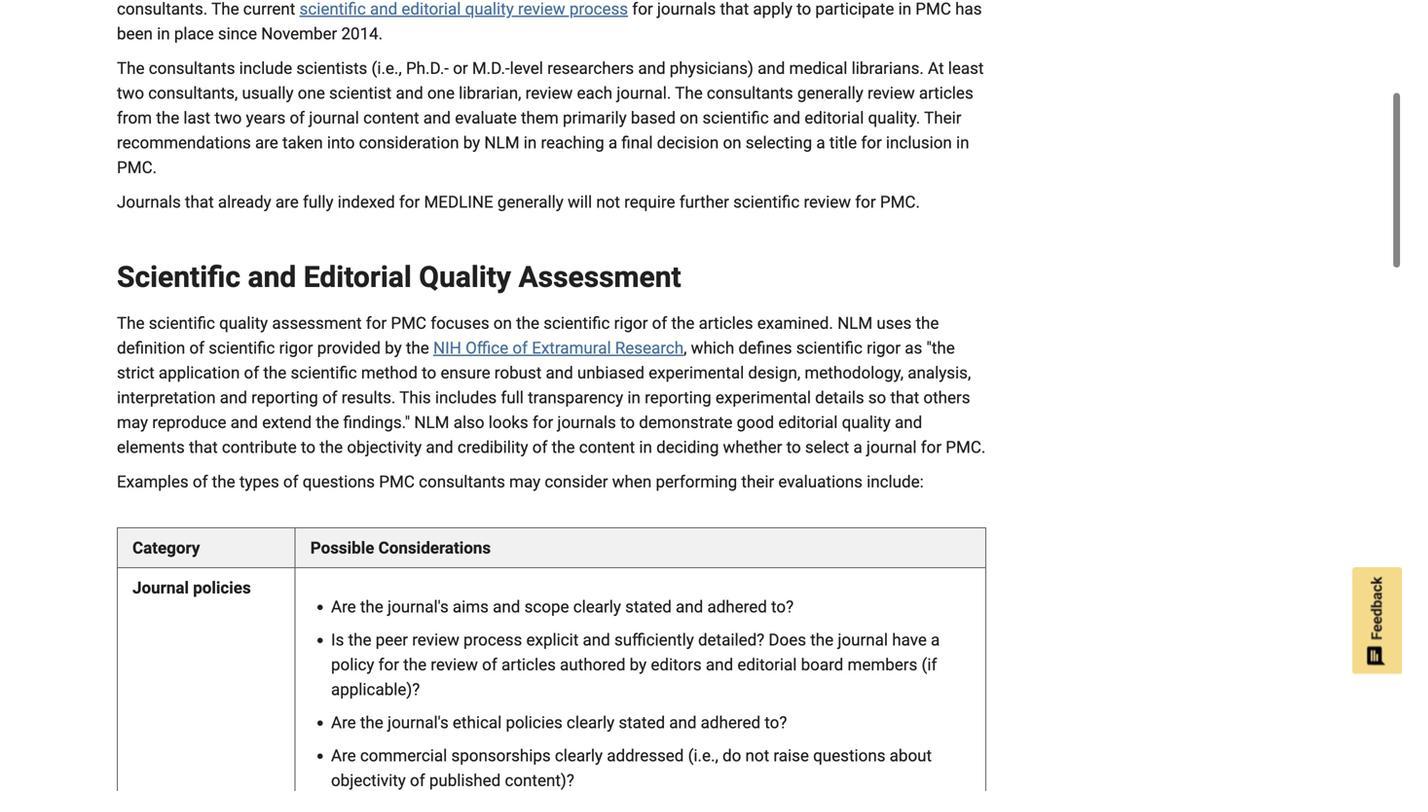Task type: describe. For each thing, give the bounding box(es) containing it.
published
[[429, 771, 501, 791]]

includes
[[435, 388, 497, 408]]

1 horizontal spatial rigor
[[614, 314, 648, 333]]

in right participate
[[899, 0, 912, 19]]

by inside the consultants include scientists (i.e., ph.d.- or m.d.-level researchers and physicians) and medical librarians. at least two consultants, usually one scientist and one librarian, review each journal. the consultants generally review articles from the last two years of journal content and evaluate them primarily based on scientific and editorial quality. their recommendations are taken into consideration by nlm in reaching a final decision on selecting a title for inclusion in pmc.
[[463, 133, 480, 152]]

and up addressed
[[669, 714, 697, 733]]

in down unbiased
[[628, 388, 641, 408]]

1 reporting from the left
[[251, 388, 318, 408]]

for down title
[[856, 192, 876, 212]]

journal's for ethical
[[388, 714, 449, 733]]

scientific
[[117, 260, 241, 295]]

1 vertical spatial clearly
[[567, 714, 615, 733]]

nih office of extramural research link
[[433, 338, 684, 358]]

quality.
[[868, 108, 921, 128]]

the up board
[[811, 631, 834, 650]]

indexed
[[338, 192, 395, 212]]

results.
[[342, 388, 396, 408]]

transparency
[[528, 388, 624, 408]]

ensure
[[441, 363, 491, 383]]

are the journal's aims and scope clearly stated and adhered to?
[[331, 598, 794, 617]]

journals inside , which defines scientific rigor as "the strict application of the scientific method to ensure robust and unbiased experimental design, methodology, analysis, interpretation and reporting of results. this includes full transparency in reporting experimental details so that others may reproduce and extend the findings." nlm also looks for journals to demonstrate good editorial quality and elements that contribute to the objectivity and credibility of the content in deciding whether to select a journal for pmc.
[[558, 413, 616, 432]]

generally inside the consultants include scientists (i.e., ph.d.- or m.d.-level researchers and physicians) and medical librarians. at least two consultants, usually one scientist and one librarian, review each journal. the consultants generally review articles from the last two years of journal content and evaluate them primarily based on scientific and editorial quality. their recommendations are taken into consideration by nlm in reaching a final decision on selecting a title for inclusion in pmc.
[[798, 83, 864, 103]]

analysis,
[[908, 363, 971, 383]]

1 vertical spatial to?
[[765, 714, 787, 733]]

a left final
[[609, 133, 618, 152]]

of right application
[[244, 363, 259, 383]]

,
[[684, 338, 687, 358]]

whether
[[723, 438, 783, 457]]

0 vertical spatial clearly
[[573, 598, 621, 617]]

may inside , which defines scientific rigor as "the strict application of the scientific method to ensure robust and unbiased experimental design, methodology, analysis, interpretation and reporting of results. this includes full transparency in reporting experimental details so that others may reproduce and extend the findings." nlm also looks for journals to demonstrate good editorial quality and elements that contribute to the objectivity and credibility of the content in deciding whether to select a journal for pmc.
[[117, 413, 148, 432]]

definition
[[117, 338, 185, 358]]

recommendations
[[117, 133, 251, 152]]

medical
[[790, 58, 848, 78]]

full
[[501, 388, 524, 408]]

the up extend
[[263, 363, 287, 383]]

of up the examples of the types of questions pmc consultants may consider when performing their evaluations include:
[[533, 438, 548, 457]]

1 one from the left
[[298, 83, 325, 103]]

and up sufficiently on the bottom
[[676, 598, 704, 617]]

pmc. inside the consultants include scientists (i.e., ph.d.- or m.d.-level researchers and physicians) and medical librarians. at least two consultants, usually one scientist and one librarian, review each journal. the consultants generally review articles from the last two years of journal content and evaluate them primarily based on scientific and editorial quality. their recommendations are taken into consideration by nlm in reaching a final decision on selecting a title for inclusion in pmc.
[[117, 158, 157, 177]]

deciding
[[657, 438, 719, 457]]

and up selecting
[[773, 108, 801, 128]]

0 vertical spatial not
[[596, 192, 620, 212]]

from
[[117, 108, 152, 128]]

and up journal.
[[638, 58, 666, 78]]

articles inside the consultants include scientists (i.e., ph.d.- or m.d.-level researchers and physicians) and medical librarians. at least two consultants, usually one scientist and one librarian, review each journal. the consultants generally review articles from the last two years of journal content and evaluate them primarily based on scientific and editorial quality. their recommendations are taken into consideration by nlm in reaching a final decision on selecting a title for inclusion in pmc.
[[919, 83, 974, 103]]

are inside the consultants include scientists (i.e., ph.d.- or m.d.-level researchers and physicians) and medical librarians. at least two consultants, usually one scientist and one librarian, review each journal. the consultants generally review articles from the last two years of journal content and evaluate them primarily based on scientific and editorial quality. their recommendations are taken into consideration by nlm in reaching a final decision on selecting a title for inclusion in pmc.
[[255, 133, 278, 152]]

of inside is the peer review process explicit and sufficiently detailed? does the journal have a policy for the review of articles authored by editors and editorial board members (if applicable)?
[[482, 656, 498, 675]]

evaluations
[[779, 472, 863, 492]]

and up consideration
[[424, 108, 451, 128]]

rigor inside , which defines scientific rigor as "the strict application of the scientific method to ensure robust and unbiased experimental design, methodology, analysis, interpretation and reporting of results. this includes full transparency in reporting experimental details so that others may reproduce and extend the findings." nlm also looks for journals to demonstrate good editorial quality and elements that contribute to the objectivity and credibility of the content in deciding whether to select a journal for pmc.
[[867, 338, 901, 358]]

journal policies
[[132, 579, 251, 598]]

the scientific quality assessment for pmc focuses on the scientific rigor of the articles examined. nlm uses the definition of scientific rigor provided by the
[[117, 314, 939, 358]]

2014.
[[341, 24, 383, 43]]

for right looks
[[533, 413, 553, 432]]

editorial inside the consultants include scientists (i.e., ph.d.- or m.d.-level researchers and physicians) and medical librarians. at least two consultants, usually one scientist and one librarian, review each journal. the consultants generally review articles from the last two years of journal content and evaluate them primarily based on scientific and editorial quality. their recommendations are taken into consideration by nlm in reaching a final decision on selecting a title for inclusion in pmc.
[[805, 108, 864, 128]]

when
[[612, 472, 652, 492]]

on inside the scientific quality assessment for pmc focuses on the scientific rigor of the articles examined. nlm uses the definition of scientific rigor provided by the
[[494, 314, 512, 333]]

for right indexed
[[399, 192, 420, 212]]

in down them
[[524, 133, 537, 152]]

researchers
[[548, 58, 634, 78]]

scientific inside the consultants include scientists (i.e., ph.d.- or m.d.-level researchers and physicians) and medical librarians. at least two consultants, usually one scientist and one librarian, review each journal. the consultants generally review articles from the last two years of journal content and evaluate them primarily based on scientific and editorial quality. their recommendations are taken into consideration by nlm in reaching a final decision on selecting a title for inclusion in pmc.
[[703, 108, 769, 128]]

to down extend
[[301, 438, 316, 457]]

to left select
[[787, 438, 801, 457]]

details
[[815, 388, 865, 408]]

their
[[925, 108, 962, 128]]

and left medical
[[758, 58, 785, 78]]

scientific down provided
[[291, 363, 357, 383]]

last
[[184, 108, 211, 128]]

unbiased
[[578, 363, 645, 383]]

ethical
[[453, 714, 502, 733]]

that left already
[[185, 192, 214, 212]]

0 horizontal spatial consultants
[[149, 58, 235, 78]]

for inside for journals that apply to participate in pmc has been in place since november 2014.
[[632, 0, 653, 19]]

0 vertical spatial adhered
[[708, 598, 767, 617]]

policy
[[331, 656, 374, 675]]

scientific up 'methodology,'
[[797, 338, 863, 358]]

has
[[956, 0, 982, 19]]

that down reproduce
[[189, 438, 218, 457]]

extend
[[262, 413, 312, 432]]

of up application
[[189, 338, 205, 358]]

not inside "are commercial sponsorships clearly addressed (i.e., do not raise                                 questions about objectivity of published content)?"
[[746, 747, 770, 766]]

"the
[[927, 338, 955, 358]]

since
[[218, 24, 257, 43]]

of right the examples
[[193, 472, 208, 492]]

further
[[680, 192, 729, 212]]

review up them
[[526, 83, 573, 103]]

scientific up application
[[209, 338, 275, 358]]

taken
[[282, 133, 323, 152]]

at
[[928, 58, 944, 78]]

to up this
[[422, 363, 437, 383]]

content inside the consultants include scientists (i.e., ph.d.- or m.d.-level researchers and physicians) and medical librarians. at least two consultants, usually one scientist and one librarian, review each journal. the consultants generally review articles from the last two years of journal content and evaluate them primarily based on scientific and editorial quality. their recommendations are taken into consideration by nlm in reaching a final decision on selecting a title for inclusion in pmc.
[[363, 108, 419, 128]]

is
[[331, 631, 344, 650]]

and up the "contribute"
[[231, 413, 258, 432]]

scientific down selecting
[[734, 192, 800, 212]]

quality inside the scientific quality assessment for pmc focuses on the scientific rigor of the articles examined. nlm uses the definition of scientific rigor provided by the
[[219, 314, 268, 333]]

0 vertical spatial questions
[[303, 472, 375, 492]]

2 vertical spatial pmc
[[379, 472, 415, 492]]

assessment
[[272, 314, 362, 333]]

which
[[691, 338, 735, 358]]

inclusion
[[886, 133, 952, 152]]

1 horizontal spatial two
[[215, 108, 242, 128]]

include:
[[867, 472, 924, 492]]

journal inside is the peer review process explicit and sufficiently detailed? does the journal have a policy for the review of articles authored by editors and editorial board members (if applicable)?
[[838, 631, 888, 650]]

have
[[892, 631, 927, 650]]

november
[[261, 24, 337, 43]]

for inside the consultants include scientists (i.e., ph.d.- or m.d.-level researchers and physicians) and medical librarians. at least two consultants, usually one scientist and one librarian, review each journal. the consultants generally review articles from the last two years of journal content and evaluate them primarily based on scientific and editorial quality. their recommendations are taken into consideration by nlm in reaching a final decision on selecting a title for inclusion in pmc.
[[861, 133, 882, 152]]

clearly inside "are commercial sponsorships clearly addressed (i.e., do not raise                                 questions about objectivity of published content)?"
[[555, 747, 603, 766]]

of up research on the top
[[652, 314, 668, 333]]

application
[[159, 363, 240, 383]]

the inside the consultants include scientists (i.e., ph.d.- or m.d.-level researchers and physicians) and medical librarians. at least two consultants, usually one scientist and one librarian, review each journal. the consultants generally review articles from the last two years of journal content and evaluate them primarily based on scientific and editorial quality. their recommendations are taken into consideration by nlm in reaching a final decision on selecting a title for inclusion in pmc.
[[156, 108, 179, 128]]

review right peer
[[412, 631, 460, 650]]

objectivity inside , which defines scientific rigor as "the strict application of the scientific method to ensure robust and unbiased experimental design, methodology, analysis, interpretation and reporting of results. this includes full transparency in reporting experimental details so that others may reproduce and extend the findings." nlm also looks for journals to demonstrate good editorial quality and elements that contribute to the objectivity and credibility of the content in deciding whether to select a journal for pmc.
[[347, 438, 422, 457]]

a inside is the peer review process explicit and sufficiently detailed? does the journal have a policy for the review of articles authored by editors and editorial board members (if applicable)?
[[931, 631, 940, 650]]

0 vertical spatial stated
[[625, 598, 672, 617]]

0 horizontal spatial rigor
[[279, 338, 313, 358]]

sponsorships
[[451, 747, 551, 766]]

in down their on the right top of the page
[[957, 133, 970, 152]]

(i.e., inside "are commercial sponsorships clearly addressed (i.e., do not raise                                 questions about objectivity of published content)?"
[[688, 747, 719, 766]]

articles inside the scientific quality assessment for pmc focuses on the scientific rigor of the articles examined. nlm uses the definition of scientific rigor provided by the
[[699, 314, 753, 333]]

journals inside for journals that apply to participate in pmc has been in place since november 2014.
[[657, 0, 716, 19]]

and down ph.d.- on the top left of the page
[[396, 83, 423, 103]]

the down peer
[[403, 656, 427, 675]]

examples of the types of questions pmc consultants may consider when performing their evaluations include:
[[117, 472, 924, 492]]

1 vertical spatial adhered
[[701, 714, 761, 733]]

and down nih office of extramural research link in the left of the page
[[546, 363, 573, 383]]

the left types
[[212, 472, 235, 492]]

1 vertical spatial generally
[[498, 192, 564, 212]]

years
[[246, 108, 286, 128]]

for up include:
[[921, 438, 942, 457]]

and down 'detailed?'
[[706, 656, 734, 675]]

include
[[239, 58, 292, 78]]

editors
[[651, 656, 702, 675]]

journal inside the consultants include scientists (i.e., ph.d.- or m.d.-level researchers and physicians) and medical librarians. at least two consultants, usually one scientist and one librarian, review each journal. the consultants generally review articles from the last two years of journal content and evaluate them primarily based on scientific and editorial quality. their recommendations are taken into consideration by nlm in reaching a final decision on selecting a title for inclusion in pmc.
[[309, 108, 359, 128]]

1 vertical spatial experimental
[[716, 388, 811, 408]]

methodology,
[[805, 363, 904, 383]]

category
[[132, 539, 200, 558]]

already
[[218, 192, 271, 212]]

primarily
[[563, 108, 627, 128]]

in up when
[[639, 438, 653, 457]]

journals
[[117, 192, 181, 212]]

final
[[622, 133, 653, 152]]

the left nih
[[406, 338, 429, 358]]

does
[[769, 631, 807, 650]]

reproduce
[[152, 413, 227, 432]]

about
[[890, 747, 932, 766]]

review down process
[[431, 656, 478, 675]]

librarians.
[[852, 58, 924, 78]]

2 reporting from the left
[[645, 388, 712, 408]]

scientific up definition
[[149, 314, 215, 333]]

performing
[[656, 472, 738, 492]]

possible
[[310, 539, 374, 558]]

review up quality.
[[868, 83, 915, 103]]

selecting
[[746, 133, 812, 152]]

considerations
[[379, 539, 491, 558]]

1 vertical spatial stated
[[619, 714, 665, 733]]

0 vertical spatial policies
[[193, 579, 251, 598]]

1 vertical spatial consultants
[[707, 83, 794, 103]]

m.d.-
[[472, 58, 510, 78]]

the up consider
[[552, 438, 575, 457]]

applicable)?
[[331, 680, 420, 700]]

are for are the journal's ethical policies clearly stated and adhered                                 to?
[[331, 714, 356, 733]]

is the peer review process explicit and sufficiently detailed? does the journal have a policy for the review of articles authored by editors and editorial board members (if applicable)?
[[331, 631, 940, 700]]

a left title
[[817, 133, 826, 152]]

least
[[949, 58, 984, 78]]

good
[[737, 413, 775, 432]]

are the journal's ethical policies clearly stated and adhered                                 to?
[[331, 714, 787, 733]]



Task type: locate. For each thing, give the bounding box(es) containing it.
articles up which
[[699, 314, 753, 333]]

that right "so" at the right of the page
[[891, 388, 920, 408]]

editorial inside is the peer review process explicit and sufficiently detailed? does the journal have a policy for the review of articles authored by editors and editorial board members (if applicable)?
[[738, 656, 797, 675]]

journal inside , which defines scientific rigor as "the strict application of the scientific method to ensure robust and unbiased experimental design, methodology, analysis, interpretation and reporting of results. this includes full transparency in reporting experimental details so that others may reproduce and extend the findings." nlm also looks for journals to demonstrate good editorial quality and elements that contribute to the objectivity and credibility of the content in deciding whether to select a journal for pmc.
[[867, 438, 917, 457]]

commercial
[[360, 747, 447, 766]]

2 horizontal spatial articles
[[919, 83, 974, 103]]

of inside the consultants include scientists (i.e., ph.d.- or m.d.-level researchers and physicians) and medical librarians. at least two consultants, usually one scientist and one librarian, review each journal. the consultants generally review articles from the last two years of journal content and evaluate them primarily based on scientific and editorial quality. their recommendations are taken into consideration by nlm in reaching a final decision on selecting a title for inclusion in pmc.
[[290, 108, 305, 128]]

0 vertical spatial articles
[[919, 83, 974, 103]]

0 horizontal spatial policies
[[193, 579, 251, 598]]

2 horizontal spatial nlm
[[838, 314, 873, 333]]

of
[[290, 108, 305, 128], [652, 314, 668, 333], [189, 338, 205, 358], [513, 338, 528, 358], [244, 363, 259, 383], [322, 388, 338, 408], [533, 438, 548, 457], [193, 472, 208, 492], [283, 472, 299, 492], [482, 656, 498, 675], [410, 771, 425, 791]]

pmc. up journals
[[117, 158, 157, 177]]

clearly right scope
[[573, 598, 621, 617]]

editorial inside , which defines scientific rigor as "the strict application of the scientific method to ensure robust and unbiased experimental design, methodology, analysis, interpretation and reporting of results. this includes full transparency in reporting experimental details so that others may reproduce and extend the findings." nlm also looks for journals to demonstrate good editorial quality and elements that contribute to the objectivity and credibility of the content in deciding whether to select a journal for pmc.
[[779, 413, 838, 432]]

journal's
[[388, 598, 449, 617], [388, 714, 449, 733]]

been
[[117, 24, 153, 43]]

1 horizontal spatial journals
[[657, 0, 716, 19]]

2 horizontal spatial on
[[723, 133, 742, 152]]

the up peer
[[360, 598, 384, 617]]

1 vertical spatial are
[[331, 714, 356, 733]]

the right extend
[[316, 413, 339, 432]]

are left commercial
[[331, 747, 356, 766]]

2 vertical spatial articles
[[502, 656, 556, 675]]

the for the
[[117, 314, 145, 333]]

1 vertical spatial questions
[[813, 747, 886, 766]]

office
[[466, 338, 509, 358]]

(i.e., inside the consultants include scientists (i.e., ph.d.- or m.d.-level researchers and physicians) and medical librarians. at least two consultants, usually one scientist and one librarian, review each journal. the consultants generally review articles from the last two years of journal content and evaluate them primarily based on scientific and editorial quality. their recommendations are taken into consideration by nlm in reaching a final decision on selecting a title for inclusion in pmc.
[[372, 58, 402, 78]]

to?
[[772, 598, 794, 617], [765, 714, 787, 733]]

1 vertical spatial pmc
[[391, 314, 427, 333]]

0 vertical spatial generally
[[798, 83, 864, 103]]

1 vertical spatial editorial
[[779, 413, 838, 432]]

may
[[117, 413, 148, 432], [509, 472, 541, 492]]

2 vertical spatial on
[[494, 314, 512, 333]]

0 horizontal spatial nlm
[[414, 413, 450, 432]]

of right types
[[283, 472, 299, 492]]

1 vertical spatial not
[[746, 747, 770, 766]]

may up the elements
[[117, 413, 148, 432]]

objectivity inside "are commercial sponsorships clearly addressed (i.e., do not raise                                 questions about objectivity of published content)?"
[[331, 771, 406, 791]]

authored
[[560, 656, 626, 675]]

extramural
[[532, 338, 611, 358]]

experimental
[[649, 363, 744, 383], [716, 388, 811, 408]]

demonstrate
[[639, 413, 733, 432]]

by inside is the peer review process explicit and sufficiently detailed? does the journal have a policy for the review of articles authored by editors and editorial board members (if applicable)?
[[630, 656, 647, 675]]

0 vertical spatial editorial
[[805, 108, 864, 128]]

the down applicable)?
[[360, 714, 384, 733]]

1 vertical spatial journal's
[[388, 714, 449, 733]]

0 horizontal spatial by
[[385, 338, 402, 358]]

nlm inside the consultants include scientists (i.e., ph.d.- or m.d.-level researchers and physicians) and medical librarians. at least two consultants, usually one scientist and one librarian, review each journal. the consultants generally review articles from the last two years of journal content and evaluate them primarily based on scientific and editorial quality. their recommendations are taken into consideration by nlm in reaching a final decision on selecting a title for inclusion in pmc.
[[485, 133, 520, 152]]

0 horizontal spatial questions
[[303, 472, 375, 492]]

0 vertical spatial to?
[[772, 598, 794, 617]]

of inside "are commercial sponsorships clearly addressed (i.e., do not raise                                 questions about objectivity of published content)?"
[[410, 771, 425, 791]]

0 vertical spatial journal's
[[388, 598, 449, 617]]

two right last
[[215, 108, 242, 128]]

1 vertical spatial are
[[276, 192, 299, 212]]

0 horizontal spatial not
[[596, 192, 620, 212]]

are for are the journal's aims and scope clearly stated and adhered to?
[[331, 598, 356, 617]]

pmc down "scientific and editorial quality assessment" in the left top of the page
[[391, 314, 427, 333]]

pmc
[[916, 0, 952, 19], [391, 314, 427, 333], [379, 472, 415, 492]]

editorial down does
[[738, 656, 797, 675]]

questions
[[303, 472, 375, 492], [813, 747, 886, 766]]

quality
[[219, 314, 268, 333], [842, 413, 891, 432]]

and down analysis,
[[895, 413, 923, 432]]

based
[[631, 108, 676, 128]]

generally left will
[[498, 192, 564, 212]]

1 are from the top
[[331, 598, 356, 617]]

2 vertical spatial the
[[117, 314, 145, 333]]

1 horizontal spatial on
[[680, 108, 699, 128]]

scientific up selecting
[[703, 108, 769, 128]]

2 vertical spatial editorial
[[738, 656, 797, 675]]

robust
[[495, 363, 542, 383]]

tell us what you think! image
[[1353, 568, 1403, 675]]

a inside , which defines scientific rigor as "the strict application of the scientific method to ensure robust and unbiased experimental design, methodology, analysis, interpretation and reporting of results. this includes full transparency in reporting experimental details so that others may reproduce and extend the findings." nlm also looks for journals to demonstrate good editorial quality and elements that contribute to the objectivity and credibility of the content in deciding whether to select a journal for pmc.
[[854, 438, 863, 457]]

generally down medical
[[798, 83, 864, 103]]

0 horizontal spatial pmc.
[[117, 158, 157, 177]]

consultants down physicians)
[[707, 83, 794, 103]]

0 horizontal spatial content
[[363, 108, 419, 128]]

examples
[[117, 472, 189, 492]]

content up consideration
[[363, 108, 419, 128]]

2 journal's from the top
[[388, 714, 449, 733]]

2 vertical spatial consultants
[[419, 472, 505, 492]]

of up robust
[[513, 338, 528, 358]]

defines
[[739, 338, 792, 358]]

consultants up consultants,
[[149, 58, 235, 78]]

1 horizontal spatial (i.e.,
[[688, 747, 719, 766]]

0 horizontal spatial one
[[298, 83, 325, 103]]

0 vertical spatial content
[[363, 108, 419, 128]]

rigor down uses
[[867, 338, 901, 358]]

2 are from the top
[[331, 714, 356, 733]]

possible considerations
[[310, 539, 491, 558]]

the consultants include scientists (i.e., ph.d.- or m.d.-level researchers and physicians) and medical librarians. at least two consultants, usually one scientist and one librarian, review each journal. the consultants generally review articles from the last two years of journal content and evaluate them primarily based on scientific and editorial quality. their recommendations are taken into consideration by nlm in reaching a final decision on selecting a title for inclusion in pmc.
[[117, 58, 984, 177]]

peer
[[376, 631, 408, 650]]

1 vertical spatial nlm
[[838, 314, 873, 333]]

scientific up extramural
[[544, 314, 610, 333]]

2 horizontal spatial consultants
[[707, 83, 794, 103]]

each
[[577, 83, 613, 103]]

that inside for journals that apply to participate in pmc has been in place since november 2014.
[[720, 0, 749, 19]]

1 vertical spatial journal
[[867, 438, 917, 457]]

to inside for journals that apply to participate in pmc has been in place since november 2014.
[[797, 0, 812, 19]]

quality down "so" at the right of the page
[[842, 413, 891, 432]]

0 horizontal spatial journals
[[558, 413, 616, 432]]

1 horizontal spatial by
[[463, 133, 480, 152]]

generally
[[798, 83, 864, 103], [498, 192, 564, 212]]

are inside "are commercial sponsorships clearly addressed (i.e., do not raise                                 questions about objectivity of published content)?"
[[331, 747, 356, 766]]

librarian,
[[459, 83, 522, 103]]

scientists
[[296, 58, 368, 78]]

credibility
[[458, 438, 529, 457]]

addressed
[[607, 747, 684, 766]]

members
[[848, 656, 918, 675]]

and left credibility
[[426, 438, 454, 457]]

editorial up select
[[779, 413, 838, 432]]

0 vertical spatial on
[[680, 108, 699, 128]]

evaluate
[[455, 108, 517, 128]]

0 vertical spatial quality
[[219, 314, 268, 333]]

the up nih office of extramural research
[[516, 314, 540, 333]]

one
[[298, 83, 325, 103], [427, 83, 455, 103]]

the up ,
[[672, 314, 695, 333]]

journals
[[657, 0, 716, 19], [558, 413, 616, 432]]

the up definition
[[117, 314, 145, 333]]

1 horizontal spatial one
[[427, 83, 455, 103]]

rigor
[[614, 314, 648, 333], [279, 338, 313, 358], [867, 338, 901, 358]]

for inside the scientific quality assessment for pmc focuses on the scientific rigor of the articles examined. nlm uses the definition of scientific rigor provided by the
[[366, 314, 387, 333]]

0 vertical spatial journal
[[309, 108, 359, 128]]

0 horizontal spatial two
[[117, 83, 144, 103]]

explicit
[[527, 631, 579, 650]]

0 vertical spatial objectivity
[[347, 438, 422, 457]]

detailed?
[[698, 631, 765, 650]]

by
[[463, 133, 480, 152], [385, 338, 402, 358], [630, 656, 647, 675]]

the for two
[[117, 58, 145, 78]]

editorial
[[805, 108, 864, 128], [779, 413, 838, 432], [738, 656, 797, 675]]

2 horizontal spatial by
[[630, 656, 647, 675]]

0 horizontal spatial quality
[[219, 314, 268, 333]]

and down application
[[220, 388, 247, 408]]

1 vertical spatial policies
[[506, 714, 563, 733]]

articles inside is the peer review process explicit and sufficiently detailed? does the journal have a policy for the review of articles authored by editors and editorial board members (if applicable)?
[[502, 656, 556, 675]]

0 horizontal spatial generally
[[498, 192, 564, 212]]

findings."
[[343, 413, 410, 432]]

design,
[[749, 363, 801, 383]]

the right is
[[348, 631, 372, 650]]

looks
[[489, 413, 529, 432]]

others
[[924, 388, 971, 408]]

by down sufficiently on the bottom
[[630, 656, 647, 675]]

fully
[[303, 192, 334, 212]]

for down peer
[[379, 656, 399, 675]]

1 vertical spatial objectivity
[[331, 771, 406, 791]]

1 vertical spatial content
[[579, 438, 635, 457]]

articles down explicit
[[502, 656, 556, 675]]

require
[[625, 192, 676, 212]]

(i.e., left do at the bottom right of the page
[[688, 747, 719, 766]]

1 horizontal spatial policies
[[506, 714, 563, 733]]

a right select
[[854, 438, 863, 457]]

are down 'years' at the top of the page
[[255, 133, 278, 152]]

by down evaluate
[[463, 133, 480, 152]]

2 vertical spatial journal
[[838, 631, 888, 650]]

journal
[[132, 579, 189, 598]]

nlm down this
[[414, 413, 450, 432]]

one down scientists
[[298, 83, 325, 103]]

for right title
[[861, 133, 882, 152]]

editorial up title
[[805, 108, 864, 128]]

pmc. inside , which defines scientific rigor as "the strict application of the scientific method to ensure robust and unbiased experimental design, methodology, analysis, interpretation and reporting of results. this includes full transparency in reporting experimental details so that others may reproduce and extend the findings." nlm also looks for journals to demonstrate good editorial quality and elements that contribute to the objectivity and credibility of the content in deciding whether to select a journal for pmc.
[[946, 438, 986, 457]]

0 vertical spatial pmc
[[916, 0, 952, 19]]

2 vertical spatial pmc.
[[946, 438, 986, 457]]

on right decision
[[723, 133, 742, 152]]

and up assessment
[[248, 260, 296, 295]]

journals down transparency
[[558, 413, 616, 432]]

questions up possible
[[303, 472, 375, 492]]

1 vertical spatial by
[[385, 338, 402, 358]]

1 journal's from the top
[[388, 598, 449, 617]]

1 vertical spatial two
[[215, 108, 242, 128]]

editorial
[[304, 260, 412, 295]]

1 horizontal spatial generally
[[798, 83, 864, 103]]

quality inside , which defines scientific rigor as "the strict application of the scientific method to ensure robust and unbiased experimental design, methodology, analysis, interpretation and reporting of results. this includes full transparency in reporting experimental details so that others may reproduce and extend the findings." nlm also looks for journals to demonstrate good editorial quality and elements that contribute to the objectivity and credibility of the content in deciding whether to select a journal for pmc.
[[842, 413, 891, 432]]

0 vertical spatial nlm
[[485, 133, 520, 152]]

rigor down assessment
[[279, 338, 313, 358]]

nlm inside , which defines scientific rigor as "the strict application of the scientific method to ensure robust and unbiased experimental design, methodology, analysis, interpretation and reporting of results. this includes full transparency in reporting experimental details so that others may reproduce and extend the findings." nlm also looks for journals to demonstrate good editorial quality and elements that contribute to the objectivity and credibility of the content in deciding whether to select a journal for pmc.
[[414, 413, 450, 432]]

journal.
[[617, 83, 671, 103]]

0 vertical spatial (i.e.,
[[372, 58, 402, 78]]

2 one from the left
[[427, 83, 455, 103]]

strict
[[117, 363, 155, 383]]

1 horizontal spatial consultants
[[419, 472, 505, 492]]

content inside , which defines scientific rigor as "the strict application of the scientific method to ensure robust and unbiased experimental design, methodology, analysis, interpretation and reporting of results. this includes full transparency in reporting experimental details so that others may reproduce and extend the findings." nlm also looks for journals to demonstrate good editorial quality and elements that contribute to the objectivity and credibility of the content in deciding whether to select a journal for pmc.
[[579, 438, 635, 457]]

nlm inside the scientific quality assessment for pmc focuses on the scientific rigor of the articles examined. nlm uses the definition of scientific rigor provided by the
[[838, 314, 873, 333]]

of left results.
[[322, 388, 338, 408]]

0 vertical spatial by
[[463, 133, 480, 152]]

select
[[805, 438, 850, 457]]

0 horizontal spatial articles
[[502, 656, 556, 675]]

raise
[[774, 747, 809, 766]]

the
[[156, 108, 179, 128], [516, 314, 540, 333], [672, 314, 695, 333], [916, 314, 939, 333], [406, 338, 429, 358], [263, 363, 287, 383], [316, 413, 339, 432], [320, 438, 343, 457], [552, 438, 575, 457], [212, 472, 235, 492], [360, 598, 384, 617], [348, 631, 372, 650], [811, 631, 834, 650], [403, 656, 427, 675], [360, 714, 384, 733]]

reporting
[[251, 388, 318, 408], [645, 388, 712, 408]]

two
[[117, 83, 144, 103], [215, 108, 242, 128]]

0 vertical spatial consultants
[[149, 58, 235, 78]]

0 vertical spatial may
[[117, 413, 148, 432]]

them
[[521, 108, 559, 128]]

(i.e., up scientist
[[372, 58, 402, 78]]

0 vertical spatial are
[[255, 133, 278, 152]]

consultants
[[149, 58, 235, 78], [707, 83, 794, 103], [419, 472, 505, 492]]

the inside the scientific quality assessment for pmc focuses on the scientific rigor of the articles examined. nlm uses the definition of scientific rigor provided by the
[[117, 314, 145, 333]]

policies
[[193, 579, 251, 598], [506, 714, 563, 733]]

1 horizontal spatial articles
[[699, 314, 753, 333]]

and up process
[[493, 598, 521, 617]]

to
[[797, 0, 812, 19], [422, 363, 437, 383], [620, 413, 635, 432], [301, 438, 316, 457], [787, 438, 801, 457]]

questions inside "are commercial sponsorships clearly addressed (i.e., do not raise                                 questions about objectivity of published content)?"
[[813, 747, 886, 766]]

the
[[117, 58, 145, 78], [675, 83, 703, 103], [117, 314, 145, 333]]

0 vertical spatial are
[[331, 598, 356, 617]]

adhered up 'detailed?'
[[708, 598, 767, 617]]

1 vertical spatial pmc.
[[880, 192, 920, 212]]

questions right raise
[[813, 747, 886, 766]]

one down ph.d.- on the top left of the page
[[427, 83, 455, 103]]

1 horizontal spatial content
[[579, 438, 635, 457]]

consider
[[545, 472, 608, 492]]

that
[[720, 0, 749, 19], [185, 192, 214, 212], [891, 388, 920, 408], [189, 438, 218, 457]]

are left fully
[[276, 192, 299, 212]]

consultants down credibility
[[419, 472, 505, 492]]

journal's up commercial
[[388, 714, 449, 733]]

objectivity down findings."
[[347, 438, 422, 457]]

2 horizontal spatial pmc.
[[946, 438, 986, 457]]

process
[[464, 631, 522, 650]]

for up provided
[[366, 314, 387, 333]]

scientist
[[329, 83, 392, 103]]

articles
[[919, 83, 974, 103], [699, 314, 753, 333], [502, 656, 556, 675]]

1 horizontal spatial nlm
[[485, 133, 520, 152]]

2 vertical spatial by
[[630, 656, 647, 675]]

pmc inside the scientific quality assessment for pmc focuses on the scientific rigor of the articles examined. nlm uses the definition of scientific rigor provided by the
[[391, 314, 427, 333]]

content)?
[[505, 771, 575, 791]]

clearly down authored
[[567, 714, 615, 733]]

nih
[[433, 338, 462, 358]]

by inside the scientific quality assessment for pmc focuses on the scientific rigor of the articles examined. nlm uses the definition of scientific rigor provided by the
[[385, 338, 402, 358]]

are
[[331, 598, 356, 617], [331, 714, 356, 733], [331, 747, 356, 766]]

1 vertical spatial may
[[509, 472, 541, 492]]

in right been
[[157, 24, 170, 43]]

sufficiently
[[615, 631, 694, 650]]

focuses
[[431, 314, 490, 333]]

the up "the
[[916, 314, 939, 333]]

, which defines scientific rigor as "the strict application of the scientific method to ensure robust and unbiased experimental design, methodology, analysis, interpretation and reporting of results. this includes full transparency in reporting experimental details so that others may reproduce and extend the findings." nlm also looks for journals to demonstrate good editorial quality and elements that contribute to the objectivity and credibility of the content in deciding whether to select a journal for pmc.
[[117, 338, 986, 457]]

and
[[638, 58, 666, 78], [758, 58, 785, 78], [396, 83, 423, 103], [424, 108, 451, 128], [773, 108, 801, 128], [248, 260, 296, 295], [546, 363, 573, 383], [220, 388, 247, 408], [231, 413, 258, 432], [895, 413, 923, 432], [426, 438, 454, 457], [493, 598, 521, 617], [676, 598, 704, 617], [583, 631, 611, 650], [706, 656, 734, 675], [669, 714, 697, 733]]

level
[[510, 58, 543, 78]]

pmc down findings."
[[379, 472, 415, 492]]

review down title
[[804, 192, 851, 212]]

0 horizontal spatial may
[[117, 413, 148, 432]]

aims
[[453, 598, 489, 617]]

for up researchers
[[632, 0, 653, 19]]

a up (if
[[931, 631, 940, 650]]

1 vertical spatial journals
[[558, 413, 616, 432]]

types
[[239, 472, 279, 492]]

0 vertical spatial two
[[117, 83, 144, 103]]

1 vertical spatial quality
[[842, 413, 891, 432]]

nlm left uses
[[838, 314, 873, 333]]

0 horizontal spatial (i.e.,
[[372, 58, 402, 78]]

1 horizontal spatial may
[[509, 472, 541, 492]]

research
[[615, 338, 684, 358]]

adhered up do at the bottom right of the page
[[701, 714, 761, 733]]

pmc inside for journals that apply to participate in pmc has been in place since november 2014.
[[916, 0, 952, 19]]

quality
[[419, 260, 511, 295]]

clearly down are the journal's ethical policies clearly stated and adhered                                 to? at bottom
[[555, 747, 603, 766]]

adhered
[[708, 598, 767, 617], [701, 714, 761, 733]]

1 horizontal spatial questions
[[813, 747, 886, 766]]

provided
[[317, 338, 381, 358]]

are for are commercial sponsorships clearly addressed (i.e., do not raise                                 questions about objectivity of published content)?
[[331, 747, 356, 766]]

and up authored
[[583, 631, 611, 650]]

quality up application
[[219, 314, 268, 333]]

the left last
[[156, 108, 179, 128]]

are up is
[[331, 598, 356, 617]]

of down commercial
[[410, 771, 425, 791]]

their
[[742, 472, 775, 492]]

two up from
[[117, 83, 144, 103]]

the down results.
[[320, 438, 343, 457]]

1 vertical spatial the
[[675, 83, 703, 103]]

nih office of extramural research
[[433, 338, 684, 358]]

to down unbiased
[[620, 413, 635, 432]]

medline
[[424, 192, 494, 212]]

0 vertical spatial the
[[117, 58, 145, 78]]

1 horizontal spatial quality
[[842, 413, 891, 432]]

for inside is the peer review process explicit and sufficiently detailed? does the journal have a policy for the review of articles authored by editors and editorial board members (if applicable)?
[[379, 656, 399, 675]]

2 horizontal spatial rigor
[[867, 338, 901, 358]]

rigor up research on the top
[[614, 314, 648, 333]]

scientific
[[703, 108, 769, 128], [734, 192, 800, 212], [149, 314, 215, 333], [544, 314, 610, 333], [209, 338, 275, 358], [797, 338, 863, 358], [291, 363, 357, 383]]

1 vertical spatial on
[[723, 133, 742, 152]]

1 horizontal spatial pmc.
[[880, 192, 920, 212]]

journal's for aims
[[388, 598, 449, 617]]

2 vertical spatial clearly
[[555, 747, 603, 766]]

2 vertical spatial nlm
[[414, 413, 450, 432]]

reporting up extend
[[251, 388, 318, 408]]

3 are from the top
[[331, 747, 356, 766]]

so
[[869, 388, 887, 408]]

decision
[[657, 133, 719, 152]]

0 vertical spatial experimental
[[649, 363, 744, 383]]

may down credibility
[[509, 472, 541, 492]]



Task type: vqa. For each thing, say whether or not it's contained in the screenshot.
nih nlm logo
no



